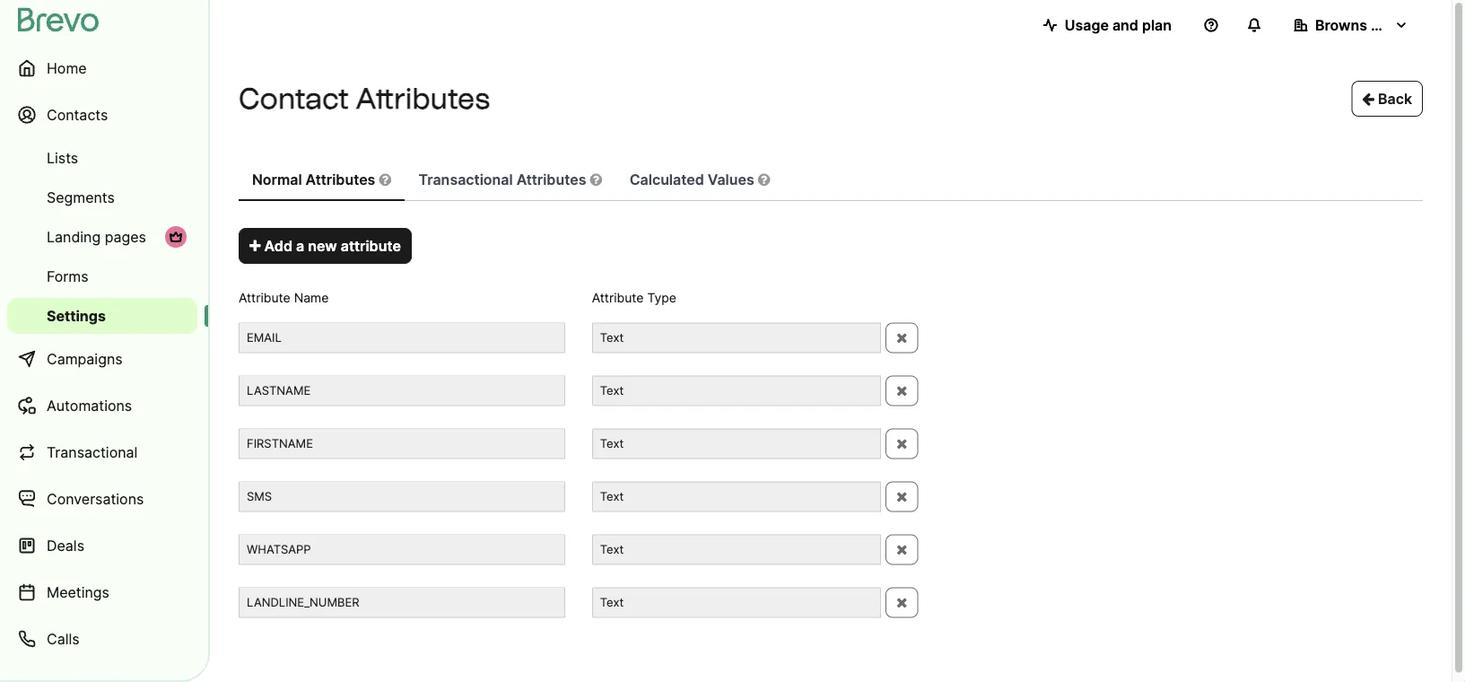 Task type: locate. For each thing, give the bounding box(es) containing it.
deals
[[47, 537, 84, 554]]

2 vertical spatial times image
[[897, 596, 908, 610]]

transactional
[[419, 171, 513, 188], [47, 443, 138, 461]]

browns enterprise button
[[1280, 7, 1443, 43]]

3 times image from the top
[[897, 596, 908, 610]]

forms link
[[7, 259, 197, 294]]

question circle image left 'calculated'
[[590, 172, 602, 187]]

1 times image from the top
[[897, 384, 908, 398]]

0 horizontal spatial transactional
[[47, 443, 138, 461]]

question circle image for transactional attributes
[[590, 172, 602, 187]]

2 times image from the top
[[897, 543, 908, 557]]

transactional inside the transactional link
[[47, 443, 138, 461]]

0 vertical spatial times image
[[897, 384, 908, 398]]

calculated
[[630, 171, 705, 188]]

2 question circle image from the left
[[590, 172, 602, 187]]

normal
[[252, 171, 302, 188]]

landing pages link
[[7, 219, 197, 255]]

transactional attributes link
[[405, 160, 616, 201]]

segments
[[47, 189, 115, 206]]

2 vertical spatial times image
[[897, 490, 908, 504]]

attribute
[[341, 237, 401, 254]]

add a new attribute link
[[239, 228, 412, 264]]

None text field
[[239, 323, 565, 353], [239, 376, 565, 406], [592, 429, 881, 459], [592, 482, 881, 512], [239, 534, 565, 565], [592, 534, 881, 565], [239, 587, 565, 618], [239, 323, 565, 353], [239, 376, 565, 406], [592, 429, 881, 459], [592, 482, 881, 512], [239, 534, 565, 565], [592, 534, 881, 565], [239, 587, 565, 618]]

left___rvooi image
[[169, 230, 183, 244]]

1 horizontal spatial attribute
[[592, 290, 644, 305]]

None text field
[[592, 323, 881, 353], [592, 376, 881, 406], [239, 429, 565, 459], [239, 482, 565, 512], [592, 587, 881, 618], [592, 323, 881, 353], [592, 376, 881, 406], [239, 429, 565, 459], [239, 482, 565, 512], [592, 587, 881, 618]]

3 times image from the top
[[897, 490, 908, 504]]

attributes inside "link"
[[517, 171, 587, 188]]

attribute left type
[[592, 290, 644, 305]]

transactional inside transactional attributes "link"
[[419, 171, 513, 188]]

contacts
[[47, 106, 108, 123]]

transactional attributes
[[419, 171, 590, 188]]

attribute left name
[[239, 290, 291, 305]]

1 horizontal spatial transactional
[[419, 171, 513, 188]]

2 times image from the top
[[897, 437, 908, 451]]

usage
[[1065, 16, 1109, 34]]

meetings link
[[7, 571, 197, 614]]

add a new attribute
[[261, 237, 401, 254]]

0 horizontal spatial attribute
[[239, 290, 291, 305]]

conversations
[[47, 490, 144, 508]]

question circle image
[[379, 172, 391, 187], [590, 172, 602, 187]]

forms
[[47, 268, 88, 285]]

question circle image inside normal attributes link
[[379, 172, 391, 187]]

attribute for attribute name
[[239, 290, 291, 305]]

attributes
[[356, 81, 490, 116], [306, 171, 376, 188], [517, 171, 587, 188]]

attribute for attribute type
[[592, 290, 644, 305]]

2 attribute from the left
[[592, 290, 644, 305]]

calls link
[[7, 618, 197, 661]]

0 vertical spatial times image
[[897, 331, 908, 345]]

transactional link
[[7, 431, 197, 474]]

times image
[[897, 331, 908, 345], [897, 437, 908, 451], [897, 490, 908, 504]]

1 attribute from the left
[[239, 290, 291, 305]]

times image
[[897, 384, 908, 398], [897, 543, 908, 557], [897, 596, 908, 610]]

browns enterprise
[[1316, 16, 1443, 34]]

question circle image up attribute
[[379, 172, 391, 187]]

meetings
[[47, 584, 109, 601]]

landing
[[47, 228, 101, 246]]

1 horizontal spatial question circle image
[[590, 172, 602, 187]]

1 vertical spatial times image
[[897, 543, 908, 557]]

automations
[[47, 397, 132, 414]]

question circle image inside transactional attributes "link"
[[590, 172, 602, 187]]

1 question circle image from the left
[[379, 172, 391, 187]]

attribute
[[239, 290, 291, 305], [592, 290, 644, 305]]

0 vertical spatial transactional
[[419, 171, 513, 188]]

1 vertical spatial transactional
[[47, 443, 138, 461]]

1 vertical spatial times image
[[897, 437, 908, 451]]

name
[[294, 290, 329, 305]]

a
[[296, 237, 304, 254]]

0 horizontal spatial question circle image
[[379, 172, 391, 187]]

normal attributes
[[252, 171, 379, 188]]



Task type: vqa. For each thing, say whether or not it's contained in the screenshot.
Contact Attributes's Attributes
yes



Task type: describe. For each thing, give the bounding box(es) containing it.
transactional for transactional attributes
[[419, 171, 513, 188]]

add
[[264, 237, 293, 254]]

arrow left image
[[1363, 92, 1375, 106]]

settings
[[47, 307, 106, 325]]

usage and plan button
[[1029, 7, 1187, 43]]

back
[[1375, 90, 1413, 107]]

plus image
[[250, 239, 261, 253]]

calculated values link
[[616, 160, 784, 201]]

conversations link
[[7, 478, 197, 521]]

attributes for contact attributes
[[356, 81, 490, 116]]

calls
[[47, 630, 80, 648]]

landing pages
[[47, 228, 146, 246]]

lists link
[[7, 140, 197, 176]]

and
[[1113, 16, 1139, 34]]

pages
[[105, 228, 146, 246]]

automations link
[[7, 384, 197, 427]]

calculated values
[[630, 171, 758, 188]]

contacts link
[[7, 93, 197, 136]]

transactional for transactional
[[47, 443, 138, 461]]

usage and plan
[[1065, 16, 1172, 34]]

deals link
[[7, 524, 197, 567]]

enterprise
[[1372, 16, 1443, 34]]

home
[[47, 59, 87, 77]]

contact attributes
[[239, 81, 490, 116]]

browns
[[1316, 16, 1368, 34]]

campaigns link
[[7, 338, 197, 381]]

attributes for normal attributes
[[306, 171, 376, 188]]

attribute name
[[239, 290, 329, 305]]

attributes for transactional attributes
[[517, 171, 587, 188]]

attribute type
[[592, 290, 677, 305]]

settings link
[[7, 298, 197, 334]]

new
[[308, 237, 337, 254]]

campaigns
[[47, 350, 123, 368]]

type
[[648, 290, 677, 305]]

back link
[[1352, 81, 1424, 117]]

question circle image for normal attributes
[[379, 172, 391, 187]]

question circle image
[[758, 172, 771, 187]]

lists
[[47, 149, 78, 167]]

plan
[[1143, 16, 1172, 34]]

segments link
[[7, 180, 197, 215]]

1 times image from the top
[[897, 331, 908, 345]]

contact
[[239, 81, 349, 116]]

values
[[708, 171, 755, 188]]

normal attributes link
[[239, 160, 405, 201]]

home link
[[7, 47, 197, 90]]



